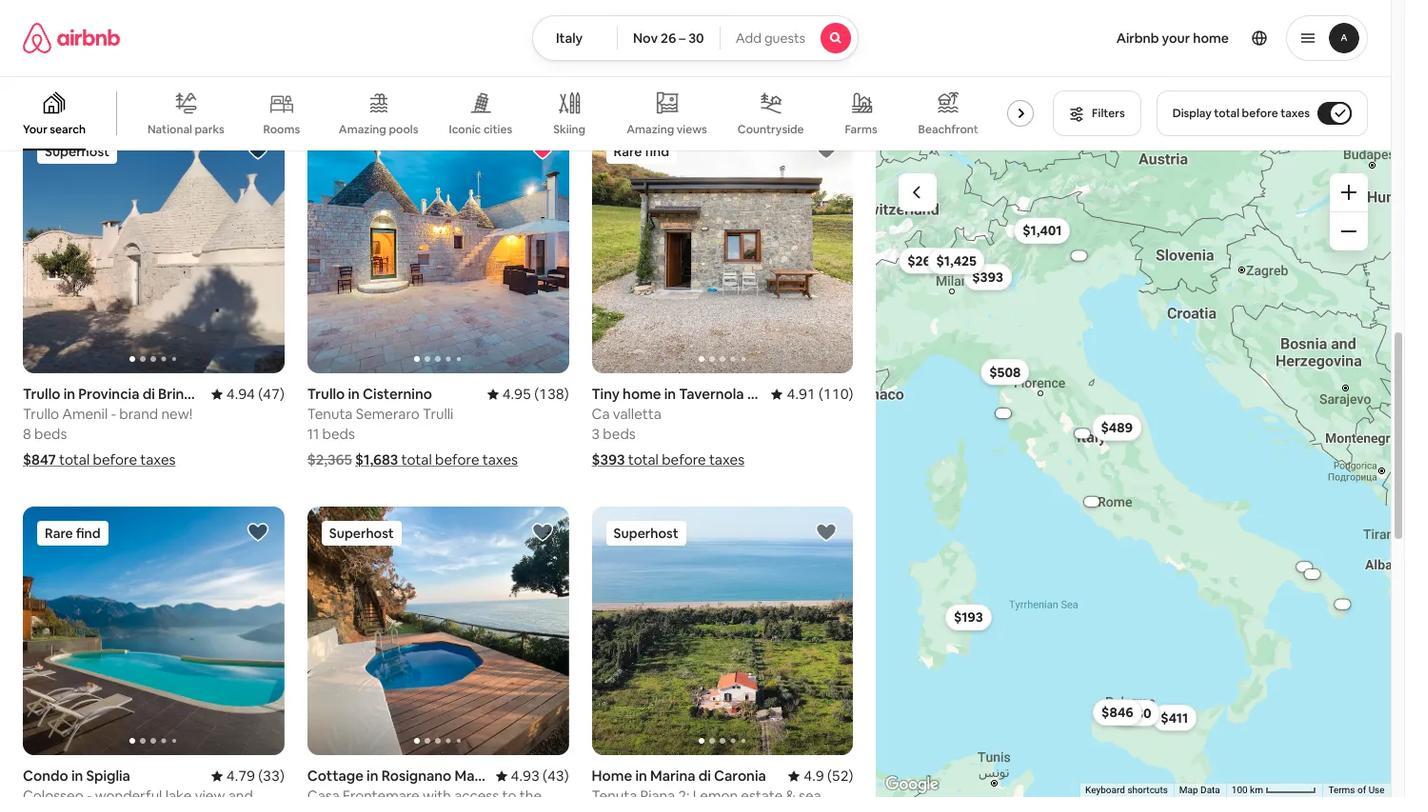Task type: describe. For each thing, give the bounding box(es) containing it.
4.93 out of 5 average rating,  27 reviews image
[[780, 3, 854, 21]]

camerino
[[81, 3, 147, 21]]

home inside tiny home in bagheria casa anur a step away from the sea 2 beds $580 total before taxes
[[623, 3, 661, 21]]

before inside '5 beds $489 total before taxes'
[[94, 69, 138, 87]]

before inside the trullo amenil - brand new! 8 beds $847 total before taxes
[[93, 451, 137, 469]]

tiny
[[592, 3, 620, 21]]

cisternino
[[363, 385, 432, 403]]

use
[[1369, 785, 1386, 795]]

$489 inside button
[[1102, 419, 1134, 436]]

pools
[[389, 122, 419, 137]]

4.79 (33)
[[226, 767, 285, 785]]

trullo amenil - brand new! 8 beds $847 total before taxes
[[23, 405, 192, 469]]

from
[[742, 23, 774, 41]]

add to wishlist: home in marina di caronia image
[[816, 521, 838, 544]]

semeraro
[[356, 405, 420, 423]]

map data button
[[1180, 784, 1221, 797]]

anur
[[627, 23, 659, 41]]

home for home in marina di caronia
[[592, 767, 633, 785]]

a
[[662, 23, 670, 41]]

before inside ca valletta 3 beds $393 total before taxes
[[662, 451, 706, 469]]

di
[[699, 767, 711, 785]]

4.9 (52)
[[804, 767, 854, 785]]

zoom out image
[[1342, 224, 1357, 239]]

4.9 out of 5 average rating,  52 reviews image
[[789, 767, 854, 785]]

sea
[[803, 23, 829, 41]]

3
[[592, 425, 600, 443]]

$1,401 button
[[1015, 217, 1072, 244]]

$580 inside "button"
[[1121, 704, 1153, 721]]

condo in spiglia
[[23, 767, 130, 785]]

$508 button
[[982, 358, 1031, 385]]

airbnb your home link
[[1105, 18, 1241, 58]]

beachfront
[[919, 122, 979, 137]]

4.91
[[787, 385, 816, 403]]

away
[[706, 23, 739, 41]]

26
[[661, 30, 676, 47]]

100 km button
[[1227, 784, 1324, 797]]

beds inside '5 beds $489 total before taxes'
[[34, 43, 67, 61]]

$393 inside button
[[973, 268, 1004, 285]]

11
[[307, 425, 319, 443]]

italy
[[556, 30, 583, 47]]

parks
[[195, 122, 225, 137]]

total inside ca valletta 3 beds $393 total before taxes
[[628, 451, 659, 469]]

filters button
[[1053, 90, 1142, 136]]

display
[[1173, 106, 1212, 121]]

(138)
[[534, 385, 569, 403]]

beds inside the trullo in cisternino tenuta semeraro trulli 11 beds $2,365 $1,683 total before taxes
[[322, 425, 355, 443]]

nov
[[633, 30, 658, 47]]

your
[[23, 122, 47, 137]]

$193 button
[[946, 604, 993, 630]]

amazing views
[[627, 122, 707, 137]]

(47)
[[258, 385, 285, 403]]

taxes inside the trullo amenil - brand new! 8 beds $847 total before taxes
[[140, 451, 176, 469]]

$393 inside ca valletta 3 beds $393 total before taxes
[[592, 451, 625, 469]]

in inside the trullo in cisternino tenuta semeraro trulli 11 beds $2,365 $1,683 total before taxes
[[348, 385, 360, 403]]

4.94
[[226, 385, 255, 403]]

4.97 (126)
[[503, 3, 569, 21]]

$580 inside tiny home in bagheria casa anur a step away from the sea 2 beds $580 total before taxes
[[592, 69, 626, 87]]

marina
[[650, 767, 696, 785]]

terms
[[1329, 785, 1356, 795]]

in for home in camerino
[[66, 3, 78, 21]]

new!
[[161, 405, 192, 423]]

$265 button
[[900, 247, 948, 273]]

$1,401
[[1024, 222, 1063, 239]]

4.93 (27)
[[796, 3, 854, 21]]

$508 for $508 total before taxes
[[307, 69, 341, 87]]

guests
[[765, 30, 806, 47]]

(126)
[[534, 3, 569, 21]]

taxes inside button
[[1281, 106, 1310, 121]]

total inside the trullo in cisternino tenuta semeraro trulli 11 beds $2,365 $1,683 total before taxes
[[401, 451, 432, 469]]

in inside tiny home in bagheria casa anur a step away from the sea 2 beds $580 total before taxes
[[664, 3, 676, 21]]

total inside '5 beds $489 total before taxes'
[[60, 69, 90, 87]]

total inside button
[[1214, 106, 1240, 121]]

terms of use link
[[1329, 785, 1386, 795]]

$508 total before taxes
[[307, 69, 461, 87]]

4.9
[[804, 767, 824, 785]]

step
[[673, 23, 702, 41]]

of
[[1358, 785, 1367, 795]]

4.94 (47)
[[226, 385, 285, 403]]

in for home in marina di caronia
[[636, 767, 647, 785]]

4.97
[[503, 3, 531, 21]]

iconic
[[449, 122, 481, 137]]

8
[[23, 425, 31, 443]]

group containing national parks
[[0, 76, 1042, 150]]

keyboard shortcuts button
[[1086, 784, 1169, 797]]

map
[[1180, 785, 1199, 795]]

4.95
[[503, 385, 531, 403]]

add
[[736, 30, 762, 47]]

$580 button
[[1112, 699, 1161, 726]]

4.97 out of 5 average rating,  126 reviews image
[[487, 3, 569, 21]]

100
[[1232, 785, 1249, 795]]

brand
[[119, 405, 158, 423]]

4.93 (43)
[[511, 767, 569, 785]]

4.93 for 4.93 (27)
[[796, 3, 824, 21]]

5 beds $489 total before taxes
[[23, 43, 176, 87]]



Task type: locate. For each thing, give the bounding box(es) containing it.
in for condo in spiglia
[[71, 767, 83, 785]]

views
[[677, 122, 707, 137]]

in left marina
[[636, 767, 647, 785]]

4.94 out of 5 average rating,  47 reviews image
[[211, 385, 285, 403]]

$393 button
[[965, 263, 1013, 290]]

$393
[[973, 268, 1004, 285], [592, 451, 625, 469]]

4.91 out of 5 average rating,  110 reviews image
[[772, 385, 854, 403]]

1 horizontal spatial $580
[[1121, 704, 1153, 721]]

amenil
[[62, 405, 108, 423]]

1 vertical spatial 4.93
[[511, 767, 540, 785]]

ca
[[592, 405, 610, 423]]

profile element
[[882, 0, 1368, 76]]

group
[[0, 76, 1042, 150], [23, 125, 285, 374], [307, 125, 569, 374], [592, 125, 854, 374], [23, 507, 285, 755], [307, 507, 569, 755], [592, 507, 854, 755]]

1 vertical spatial $489
[[1102, 419, 1134, 436]]

1 horizontal spatial home
[[1193, 30, 1229, 47]]

search
[[50, 122, 86, 137]]

add to wishlist: condo in spiglia image
[[246, 521, 269, 544]]

4.93 for 4.93 (43)
[[511, 767, 540, 785]]

km
[[1251, 785, 1264, 795]]

in left spiglia
[[71, 767, 83, 785]]

beds right 5 at the top left
[[34, 43, 67, 61]]

airbnb your home
[[1117, 30, 1229, 47]]

0 horizontal spatial 4.93
[[511, 767, 540, 785]]

(52)
[[827, 767, 854, 785]]

in left camerino
[[66, 3, 78, 21]]

beds right the 3
[[603, 425, 636, 443]]

–
[[679, 30, 686, 47]]

1 horizontal spatial $393
[[973, 268, 1004, 285]]

valletta
[[613, 405, 662, 423]]

italy button
[[532, 15, 618, 61]]

total right $847
[[59, 451, 90, 469]]

0 vertical spatial $508
[[307, 69, 341, 87]]

0 vertical spatial $393
[[973, 268, 1004, 285]]

4.91 (110)
[[787, 385, 854, 403]]

total inside the trullo amenil - brand new! 8 beds $847 total before taxes
[[59, 451, 90, 469]]

1 horizontal spatial $489
[[1102, 419, 1134, 436]]

total right "$1,683"
[[401, 451, 432, 469]]

taxes inside '5 beds $489 total before taxes'
[[141, 69, 176, 87]]

total
[[60, 69, 90, 87], [344, 69, 375, 87], [629, 69, 659, 87], [1214, 106, 1240, 121], [59, 451, 90, 469], [401, 451, 432, 469], [628, 451, 659, 469]]

bagheria
[[679, 3, 739, 21]]

beds inside tiny home in bagheria casa anur a step away from the sea 2 beds $580 total before taxes
[[603, 43, 636, 61]]

zoom in image
[[1342, 185, 1357, 200]]

0 horizontal spatial home
[[623, 3, 661, 21]]

0 horizontal spatial home
[[23, 3, 63, 21]]

1 vertical spatial $393
[[592, 451, 625, 469]]

before inside button
[[1242, 106, 1279, 121]]

$508 inside button
[[990, 363, 1022, 380]]

add to wishlist: tiny home in tavernola bergamasca image
[[816, 139, 838, 162]]

0 vertical spatial home
[[623, 3, 661, 21]]

add to wishlist: cottage in rosignano marittimo image
[[531, 521, 554, 544]]

4.95 out of 5 average rating,  138 reviews image
[[487, 385, 569, 403]]

5
[[23, 43, 31, 61]]

0 horizontal spatial $508
[[307, 69, 341, 87]]

beds down tenuta
[[322, 425, 355, 443]]

(33)
[[258, 767, 285, 785]]

0 vertical spatial home
[[23, 3, 63, 21]]

rooms
[[263, 122, 300, 137]]

trullo up tenuta
[[307, 385, 345, 403]]

$580 down 2
[[592, 69, 626, 87]]

4.93 up sea
[[796, 3, 824, 21]]

0 horizontal spatial $489
[[23, 69, 57, 87]]

4.93 left (43)
[[511, 767, 540, 785]]

4.93 out of 5 average rating,  43 reviews image
[[496, 767, 569, 785]]

total down nov
[[629, 69, 659, 87]]

total down valletta
[[628, 451, 659, 469]]

4.95 (138)
[[503, 385, 569, 403]]

1 horizontal spatial 4.93
[[796, 3, 824, 21]]

1 vertical spatial home
[[1193, 30, 1229, 47]]

$265
[[908, 252, 940, 269]]

display total before taxes button
[[1157, 90, 1368, 136]]

the
[[778, 23, 800, 41]]

display total before taxes
[[1173, 106, 1310, 121]]

add guests button
[[720, 15, 859, 61]]

in up a on the top left of the page
[[664, 3, 676, 21]]

0 vertical spatial $489
[[23, 69, 57, 87]]

0 vertical spatial 4.93
[[796, 3, 824, 21]]

0 horizontal spatial $393
[[592, 451, 625, 469]]

your
[[1162, 30, 1191, 47]]

total up search
[[60, 69, 90, 87]]

1 vertical spatial $580
[[1121, 704, 1153, 721]]

1 horizontal spatial amazing
[[627, 122, 675, 137]]

keyboard
[[1086, 785, 1126, 795]]

home in marina di caronia
[[592, 767, 766, 785]]

amazing for amazing views
[[627, 122, 675, 137]]

farms
[[845, 122, 878, 137]]

home right your
[[1193, 30, 1229, 47]]

in up tenuta
[[348, 385, 360, 403]]

trulli
[[423, 405, 454, 423]]

total up amazing pools
[[344, 69, 375, 87]]

home up anur
[[623, 3, 661, 21]]

$393 down the 3
[[592, 451, 625, 469]]

your search
[[23, 122, 86, 137]]

home inside profile element
[[1193, 30, 1229, 47]]

taxes
[[141, 69, 176, 87], [425, 69, 461, 87], [710, 69, 745, 87], [1281, 106, 1310, 121], [140, 451, 176, 469], [483, 451, 518, 469], [709, 451, 745, 469]]

keyboard shortcuts
[[1086, 785, 1169, 795]]

$411 button
[[1153, 704, 1198, 731]]

(27)
[[827, 3, 854, 21]]

trullo inside the trullo amenil - brand new! 8 beds $847 total before taxes
[[23, 405, 59, 423]]

$489
[[23, 69, 57, 87], [1102, 419, 1134, 436]]

$580
[[592, 69, 626, 87], [1121, 704, 1153, 721]]

taxes inside the trullo in cisternino tenuta semeraro trulli 11 beds $2,365 $1,683 total before taxes
[[483, 451, 518, 469]]

30
[[689, 30, 704, 47]]

-
[[111, 405, 116, 423]]

home right (43)
[[592, 767, 633, 785]]

national parks
[[148, 122, 225, 137]]

2
[[592, 43, 600, 61]]

remove from wishlist: trullo in cisternino image
[[531, 139, 554, 162]]

beds down casa
[[603, 43, 636, 61]]

add to wishlist: trullo in provincia di brindisi image
[[246, 139, 269, 162]]

home for home in camerino
[[23, 3, 63, 21]]

$393 right $265 button
[[973, 268, 1004, 285]]

home in camerino
[[23, 3, 147, 21]]

trullo for trullo in cisternino tenuta semeraro trulli 11 beds $2,365 $1,683 total before taxes
[[307, 385, 345, 403]]

$847
[[23, 451, 56, 469]]

beds inside ca valletta 3 beds $393 total before taxes
[[603, 425, 636, 443]]

1 horizontal spatial home
[[592, 767, 633, 785]]

none search field containing italy
[[532, 15, 859, 61]]

$508 for $508
[[990, 363, 1022, 380]]

nov 26 – 30
[[633, 30, 704, 47]]

national
[[148, 122, 192, 137]]

0 horizontal spatial trullo
[[23, 405, 59, 423]]

tiny home in bagheria casa anur a step away from the sea 2 beds $580 total before taxes
[[592, 3, 829, 87]]

home up 5 at the top left
[[23, 3, 63, 21]]

$846 button
[[1094, 699, 1143, 725]]

before inside tiny home in bagheria casa anur a step away from the sea 2 beds $580 total before taxes
[[663, 69, 707, 87]]

taxes inside ca valletta 3 beds $393 total before taxes
[[709, 451, 745, 469]]

0 vertical spatial $580
[[592, 69, 626, 87]]

$1,683
[[355, 451, 398, 469]]

amazing left pools
[[339, 122, 387, 137]]

tenuta
[[307, 405, 353, 423]]

google map
showing 38 stays. including 2 saved stays. region
[[877, 150, 1392, 797]]

trullo inside the trullo in cisternino tenuta semeraro trulli 11 beds $2,365 $1,683 total before taxes
[[307, 385, 345, 403]]

1 vertical spatial trullo
[[23, 405, 59, 423]]

beds
[[34, 43, 67, 61], [603, 43, 636, 61], [34, 425, 67, 443], [322, 425, 355, 443], [603, 425, 636, 443]]

0 horizontal spatial $580
[[592, 69, 626, 87]]

4.79 out of 5 average rating,  33 reviews image
[[211, 767, 285, 785]]

spiglia
[[86, 767, 130, 785]]

countryside
[[738, 122, 804, 137]]

0 vertical spatial trullo
[[307, 385, 345, 403]]

filters
[[1092, 106, 1125, 121]]

None search field
[[532, 15, 859, 61]]

map data
[[1180, 785, 1221, 795]]

google image
[[881, 772, 944, 797]]

(110)
[[819, 385, 854, 403]]

$580 left $411 button at right bottom
[[1121, 704, 1153, 721]]

$2,365
[[307, 451, 352, 469]]

in
[[66, 3, 78, 21], [664, 3, 676, 21], [348, 385, 360, 403], [71, 767, 83, 785], [636, 767, 647, 785]]

airbnb
[[1117, 30, 1160, 47]]

trullo for trullo amenil - brand new! 8 beds $847 total before taxes
[[23, 405, 59, 423]]

beds right 8
[[34, 425, 67, 443]]

total right display on the top
[[1214, 106, 1240, 121]]

1 vertical spatial home
[[592, 767, 633, 785]]

beds inside the trullo amenil - brand new! 8 beds $847 total before taxes
[[34, 425, 67, 443]]

shortcuts
[[1128, 785, 1169, 795]]

before inside the trullo in cisternino tenuta semeraro trulli 11 beds $2,365 $1,683 total before taxes
[[435, 451, 479, 469]]

1 vertical spatial $508
[[990, 363, 1022, 380]]

$489 button
[[1093, 414, 1143, 441]]

amazing for amazing pools
[[339, 122, 387, 137]]

iconic cities
[[449, 122, 513, 137]]

$193
[[955, 608, 984, 626]]

(43)
[[543, 767, 569, 785]]

0 horizontal spatial amazing
[[339, 122, 387, 137]]

before
[[94, 69, 138, 87], [378, 69, 422, 87], [663, 69, 707, 87], [1242, 106, 1279, 121], [93, 451, 137, 469], [435, 451, 479, 469], [662, 451, 706, 469]]

trullo up 8
[[23, 405, 59, 423]]

$489 inside '5 beds $489 total before taxes'
[[23, 69, 57, 87]]

$846
[[1102, 703, 1135, 721]]

home
[[623, 3, 661, 21], [1193, 30, 1229, 47]]

1 horizontal spatial trullo
[[307, 385, 345, 403]]

amazing pools
[[339, 122, 419, 137]]

caronia
[[714, 767, 766, 785]]

ca valletta 3 beds $393 total before taxes
[[592, 405, 745, 469]]

casa
[[592, 23, 624, 41]]

amazing left views
[[627, 122, 675, 137]]

total inside tiny home in bagheria casa anur a step away from the sea 2 beds $580 total before taxes
[[629, 69, 659, 87]]

data
[[1201, 785, 1221, 795]]

1 horizontal spatial $508
[[990, 363, 1022, 380]]

4.79
[[226, 767, 255, 785]]

amazing
[[627, 122, 675, 137], [339, 122, 387, 137]]

taxes inside tiny home in bagheria casa anur a step away from the sea 2 beds $580 total before taxes
[[710, 69, 745, 87]]



Task type: vqa. For each thing, say whether or not it's contained in the screenshot.
the Switch to hosting
no



